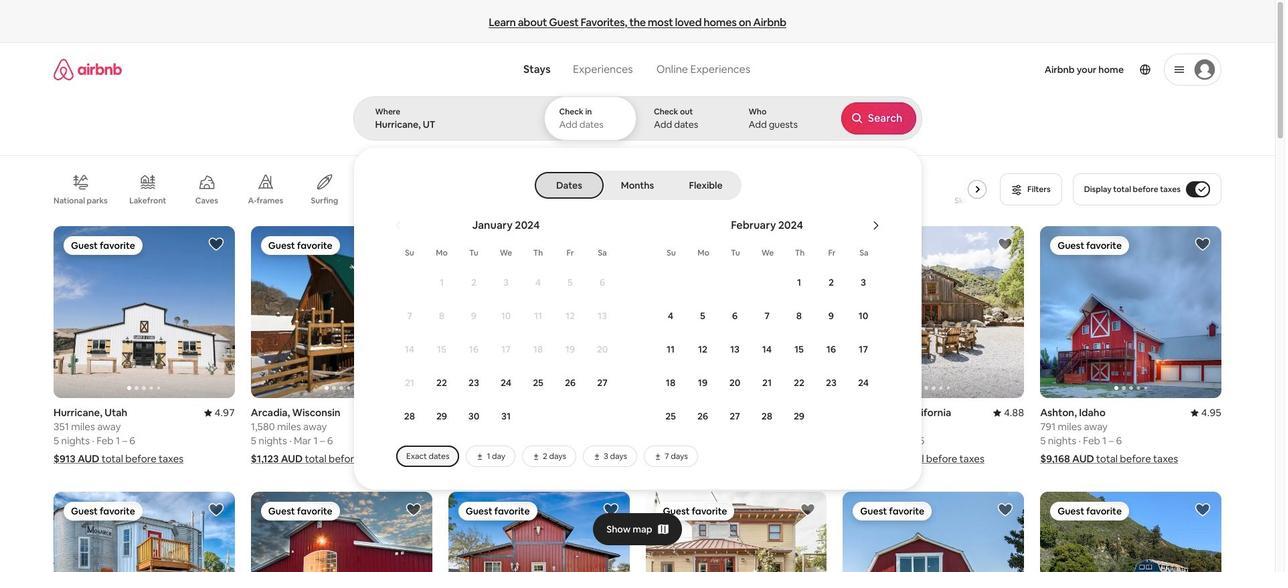 Task type: locate. For each thing, give the bounding box(es) containing it.
1 horizontal spatial 5.0 out of 5 average rating image
[[802, 406, 827, 419]]

add to wishlist: cody, wyoming image
[[800, 236, 816, 252]]

2 5.0 out of 5 average rating image from the left
[[802, 406, 827, 419]]

calendar application
[[369, 204, 1285, 467]]

profile element
[[772, 43, 1222, 96]]

add to wishlist: ashton, idaho image
[[1195, 236, 1211, 252]]

add to wishlist: carmel valley, california image
[[1195, 502, 1211, 518]]

0 horizontal spatial 5.0 out of 5 average rating image
[[407, 406, 432, 419]]

group
[[54, 163, 992, 216], [54, 226, 235, 398], [251, 226, 432, 398], [448, 226, 630, 398], [646, 226, 827, 398], [843, 226, 1206, 398], [1040, 226, 1222, 398], [54, 492, 235, 572], [251, 492, 432, 572], [448, 492, 630, 572], [646, 492, 827, 572], [843, 492, 1024, 572], [1040, 492, 1222, 572]]

tab panel
[[353, 96, 1285, 490]]

add to wishlist: corvallis, montana image
[[208, 502, 224, 518]]

5.0 out of 5 average rating image
[[407, 406, 432, 419], [802, 406, 827, 419]]

Search destinations search field
[[375, 118, 521, 131]]

4.88 out of 5 average rating image
[[993, 406, 1024, 419]]

1 5.0 out of 5 average rating image from the left
[[407, 406, 432, 419]]

None search field
[[353, 43, 1285, 490]]

tab list
[[536, 171, 739, 200]]

what can we help you find? tab list
[[513, 55, 644, 84]]



Task type: describe. For each thing, give the bounding box(es) containing it.
add to wishlist: three rivers, california image
[[997, 236, 1014, 252]]

add to wishlist: palisade, colorado image
[[603, 236, 619, 252]]

5.0 out of 5 average rating image for add to wishlist: cody, wyoming image
[[802, 406, 827, 419]]

4.95 out of 5 average rating image
[[1191, 407, 1222, 419]]

add to wishlist: belgrade, montana image
[[997, 502, 1014, 518]]

add to wishlist: hurricane, utah image
[[208, 236, 224, 252]]

add to wishlist: arcadia, wisconsin image
[[405, 236, 421, 252]]

4.97 out of 5 average rating image
[[204, 406, 235, 419]]

add to wishlist: meridian, idaho image
[[603, 502, 619, 518]]

add to wishlist: cedar city, utah image
[[405, 502, 421, 518]]

5.0 out of 5 average rating image for add to wishlist: arcadia, wisconsin image
[[407, 406, 432, 419]]

add to wishlist: oakland, california image
[[800, 502, 816, 518]]



Task type: vqa. For each thing, say whether or not it's contained in the screenshot.
add to wishlist: carmel valley, california ICON
yes



